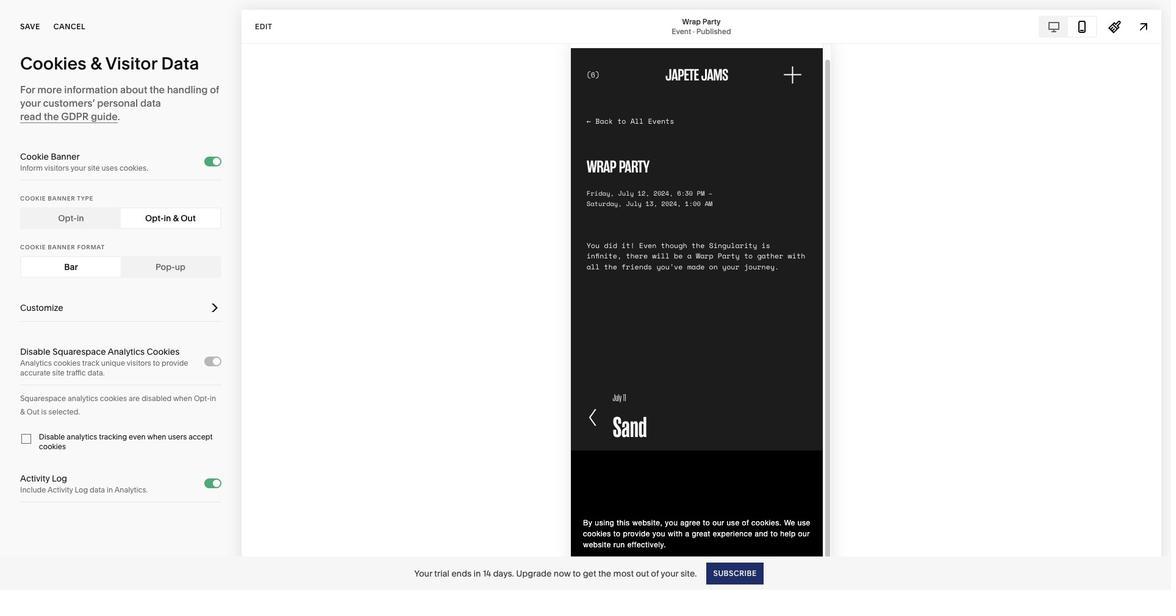 Task type: vqa. For each thing, say whether or not it's contained in the screenshot.
Text Transform
no



Task type: locate. For each thing, give the bounding box(es) containing it.
for more information about the handling of your customers' personal data read the gdpr guide .
[[20, 84, 219, 123]]

when inside disable analytics tracking even when users accept cookies
[[147, 433, 166, 442]]

& up up at the top left
[[173, 213, 179, 224]]

0 vertical spatial out
[[181, 213, 196, 224]]

your up the type
[[71, 164, 86, 173]]

activity
[[20, 473, 50, 484], [48, 486, 73, 495]]

tracking
[[99, 433, 127, 442]]

0 vertical spatial visitors
[[44, 164, 69, 173]]

customize link
[[20, 295, 221, 322]]

0 vertical spatial of
[[210, 84, 219, 96]]

cookies inside disable squarespace analytics cookies analytics cookies track unique visitors to provide accurate site traffic data.
[[53, 359, 80, 368]]

0 vertical spatial activity
[[20, 473, 50, 484]]

squarespace inside squarespace analytics cookies are disabled when opt-in & out is selected.
[[20, 394, 66, 403]]

opt-in & out
[[145, 213, 196, 224]]

wrap party event · published
[[672, 17, 731, 36]]

data
[[161, 53, 199, 74]]

analytics
[[108, 347, 145, 358], [20, 359, 52, 368]]

analytics up unique
[[108, 347, 145, 358]]

cookies up 'more'
[[20, 53, 86, 74]]

0 vertical spatial banner
[[51, 151, 80, 162]]

in up accept
[[210, 394, 216, 403]]

0 vertical spatial cookies
[[20, 53, 86, 74]]

cookie up inform
[[20, 151, 49, 162]]

out up up at the top left
[[181, 213, 196, 224]]

1 horizontal spatial of
[[651, 568, 659, 579]]

data down about
[[140, 97, 161, 109]]

0 horizontal spatial your
[[20, 97, 41, 109]]

2 horizontal spatial opt-
[[194, 394, 210, 403]]

opt-in button
[[21, 209, 121, 228]]

when right disabled
[[173, 394, 192, 403]]

2 vertical spatial &
[[20, 408, 25, 417]]

in
[[77, 213, 84, 224], [164, 213, 171, 224], [210, 394, 216, 403], [107, 486, 113, 495], [474, 568, 481, 579]]

uses
[[102, 164, 118, 173]]

1 vertical spatial to
[[573, 568, 581, 579]]

1 horizontal spatial to
[[573, 568, 581, 579]]

1 vertical spatial activity
[[48, 486, 73, 495]]

0 horizontal spatial &
[[20, 408, 25, 417]]

1 vertical spatial when
[[147, 433, 166, 442]]

banner
[[51, 151, 80, 162], [48, 195, 75, 202], [48, 244, 75, 251]]

of
[[210, 84, 219, 96], [651, 568, 659, 579]]

cookies
[[20, 53, 86, 74], [147, 347, 180, 358]]

cookies up traffic
[[53, 359, 80, 368]]

in left 14
[[474, 568, 481, 579]]

1 vertical spatial analytics
[[67, 433, 97, 442]]

0 horizontal spatial data
[[90, 486, 105, 495]]

tab list containing bar
[[21, 257, 220, 277]]

opt- inside opt-in & out "button"
[[145, 213, 164, 224]]

opt-in & out button
[[121, 209, 220, 228]]

1 horizontal spatial cookies
[[147, 347, 180, 358]]

site left uses
[[88, 164, 100, 173]]

read
[[20, 110, 41, 123]]

provide
[[162, 359, 188, 368]]

1 vertical spatial cookies
[[100, 394, 127, 403]]

opt- for opt-in
[[58, 213, 77, 224]]

banner up opt-in button
[[48, 195, 75, 202]]

bar
[[64, 262, 78, 273]]

the
[[150, 84, 165, 96], [44, 110, 59, 123], [598, 568, 612, 579]]

1 horizontal spatial when
[[173, 394, 192, 403]]

in down the type
[[77, 213, 84, 224]]

0 vertical spatial disable
[[20, 347, 50, 358]]

1 vertical spatial &
[[173, 213, 179, 224]]

0 vertical spatial when
[[173, 394, 192, 403]]

in inside squarespace analytics cookies are disabled when opt-in & out is selected.
[[210, 394, 216, 403]]

banner up bar button
[[48, 244, 75, 251]]

0 horizontal spatial to
[[153, 359, 160, 368]]

& up information
[[90, 53, 102, 74]]

personal
[[97, 97, 138, 109]]

opt- up pop-
[[145, 213, 164, 224]]

wrap
[[682, 17, 701, 26]]

1 horizontal spatial visitors
[[127, 359, 151, 368]]

squarespace up track
[[53, 347, 106, 358]]

analytics
[[68, 394, 98, 403], [67, 433, 97, 442]]

visitors inside disable squarespace analytics cookies analytics cookies track unique visitors to provide accurate site traffic data.
[[127, 359, 151, 368]]

out inside squarespace analytics cookies are disabled when opt-in & out is selected.
[[27, 408, 39, 417]]

customize
[[20, 303, 63, 314]]

1 horizontal spatial out
[[181, 213, 196, 224]]

0 horizontal spatial analytics
[[20, 359, 52, 368]]

disable up accurate
[[20, 347, 50, 358]]

of inside for more information about the handling of your customers' personal data read the gdpr guide .
[[210, 84, 219, 96]]

cookies up provide
[[147, 347, 180, 358]]

tab list for cookie banner format
[[21, 257, 220, 277]]

unique
[[101, 359, 125, 368]]

2 vertical spatial tab list
[[21, 257, 220, 277]]

0 vertical spatial cookie
[[20, 151, 49, 162]]

1 vertical spatial the
[[44, 110, 59, 123]]

& inside squarespace analytics cookies are disabled when opt-in & out is selected.
[[20, 408, 25, 417]]

your left site.
[[661, 568, 679, 579]]

track
[[82, 359, 99, 368]]

0 horizontal spatial when
[[147, 433, 166, 442]]

2 cookie from the top
[[20, 195, 46, 202]]

0 horizontal spatial of
[[210, 84, 219, 96]]

0 vertical spatial to
[[153, 359, 160, 368]]

0 vertical spatial cookies
[[53, 359, 80, 368]]

the right get
[[598, 568, 612, 579]]

pop-up
[[156, 262, 186, 273]]

analytics inside disable analytics tracking even when users accept cookies
[[67, 433, 97, 442]]

disable down 'is'
[[39, 433, 65, 442]]

cookies & visitor data
[[20, 53, 199, 74]]

1 vertical spatial disable
[[39, 433, 65, 442]]

0 horizontal spatial visitors
[[44, 164, 69, 173]]

0 vertical spatial analytics
[[108, 347, 145, 358]]

1 horizontal spatial the
[[150, 84, 165, 96]]

1 horizontal spatial data
[[140, 97, 161, 109]]

1 horizontal spatial log
[[75, 486, 88, 495]]

analytics up "selected."
[[68, 394, 98, 403]]

data
[[140, 97, 161, 109], [90, 486, 105, 495]]

cookie inside cookie banner inform visitors your site uses cookies.
[[20, 151, 49, 162]]

cookies inside disable analytics tracking even when users accept cookies
[[39, 442, 66, 451]]

party
[[703, 17, 721, 26]]

gdpr
[[61, 110, 89, 123]]

out left 'is'
[[27, 408, 39, 417]]

your inside for more information about the handling of your customers' personal data read the gdpr guide .
[[20, 97, 41, 109]]

1 cookie from the top
[[20, 151, 49, 162]]

disable inside disable analytics tracking even when users accept cookies
[[39, 433, 65, 442]]

traffic
[[66, 369, 86, 378]]

& left 'is'
[[20, 408, 25, 417]]

1 vertical spatial cookies
[[147, 347, 180, 358]]

2 vertical spatial your
[[661, 568, 679, 579]]

None checkbox
[[213, 158, 220, 165], [213, 358, 220, 365], [213, 480, 220, 487], [213, 158, 220, 165], [213, 358, 220, 365], [213, 480, 220, 487]]

published
[[697, 27, 731, 36]]

0 horizontal spatial opt-
[[58, 213, 77, 224]]

1 vertical spatial visitors
[[127, 359, 151, 368]]

is
[[41, 408, 47, 417]]

1 vertical spatial squarespace
[[20, 394, 66, 403]]

site.
[[681, 568, 697, 579]]

to
[[153, 359, 160, 368], [573, 568, 581, 579]]

to left provide
[[153, 359, 160, 368]]

disable squarespace analytics cookies analytics cookies track unique visitors to provide accurate site traffic data.
[[20, 347, 188, 378]]

visitors right inform
[[44, 164, 69, 173]]

1 vertical spatial data
[[90, 486, 105, 495]]

opt- down cookie banner type
[[58, 213, 77, 224]]

2 vertical spatial banner
[[48, 244, 75, 251]]

out
[[181, 213, 196, 224], [27, 408, 39, 417]]

2 vertical spatial cookies
[[39, 442, 66, 451]]

squarespace up 'is'
[[20, 394, 66, 403]]

0 vertical spatial &
[[90, 53, 102, 74]]

1 vertical spatial out
[[27, 408, 39, 417]]

tab list containing opt-in
[[21, 209, 220, 228]]

format
[[77, 244, 105, 251]]

guide
[[91, 110, 118, 123]]

cookies left are
[[100, 394, 127, 403]]

1 vertical spatial banner
[[48, 195, 75, 202]]

cancel
[[54, 22, 86, 31]]

0 vertical spatial site
[[88, 164, 100, 173]]

up
[[175, 262, 186, 273]]

upgrade
[[516, 568, 552, 579]]

to left get
[[573, 568, 581, 579]]

when right even
[[147, 433, 166, 442]]

3 cookie from the top
[[20, 244, 46, 251]]

cookies
[[53, 359, 80, 368], [100, 394, 127, 403], [39, 442, 66, 451]]

0 vertical spatial your
[[20, 97, 41, 109]]

cookies.
[[120, 164, 148, 173]]

edit
[[255, 22, 272, 31]]

0 horizontal spatial site
[[52, 369, 65, 378]]

site
[[88, 164, 100, 173], [52, 369, 65, 378]]

the right read
[[44, 110, 59, 123]]

analytics for squarespace
[[68, 394, 98, 403]]

·
[[693, 27, 695, 36]]

the right about
[[150, 84, 165, 96]]

opt- up accept
[[194, 394, 210, 403]]

visitors right unique
[[127, 359, 151, 368]]

2 horizontal spatial &
[[173, 213, 179, 224]]

days.
[[493, 568, 514, 579]]

subscribe button
[[707, 563, 764, 585]]

in left the analytics. at the left bottom of page
[[107, 486, 113, 495]]

site inside cookie banner inform visitors your site uses cookies.
[[88, 164, 100, 173]]

disable inside disable squarespace analytics cookies analytics cookies track unique visitors to provide accurate site traffic data.
[[20, 347, 50, 358]]

activity right include
[[48, 486, 73, 495]]

get
[[583, 568, 596, 579]]

0 horizontal spatial log
[[52, 473, 67, 484]]

0 vertical spatial the
[[150, 84, 165, 96]]

cookie up bar button
[[20, 244, 46, 251]]

0 horizontal spatial cookies
[[20, 53, 86, 74]]

of right out
[[651, 568, 659, 579]]

customers'
[[43, 97, 95, 109]]

opt-
[[58, 213, 77, 224], [145, 213, 164, 224], [194, 394, 210, 403]]

cookie for opt-in
[[20, 195, 46, 202]]

accept
[[189, 433, 213, 442]]

2 vertical spatial the
[[598, 568, 612, 579]]

banner inside cookie banner inform visitors your site uses cookies.
[[51, 151, 80, 162]]

your up read
[[20, 97, 41, 109]]

of right handling
[[210, 84, 219, 96]]

opt- inside squarespace analytics cookies are disabled when opt-in & out is selected.
[[194, 394, 210, 403]]

1 horizontal spatial your
[[71, 164, 86, 173]]

save
[[20, 22, 40, 31]]

banner down read the gdpr guide link
[[51, 151, 80, 162]]

your trial ends in 14 days. upgrade now to get the most out of your site.
[[414, 568, 697, 579]]

1 horizontal spatial opt-
[[145, 213, 164, 224]]

&
[[90, 53, 102, 74], [173, 213, 179, 224], [20, 408, 25, 417]]

visitors
[[44, 164, 69, 173], [127, 359, 151, 368]]

opt- inside opt-in button
[[58, 213, 77, 224]]

1 vertical spatial site
[[52, 369, 65, 378]]

in up pop-
[[164, 213, 171, 224]]

cookie banner format
[[20, 244, 105, 251]]

cookie down inform
[[20, 195, 46, 202]]

activity up include
[[20, 473, 50, 484]]

1 horizontal spatial &
[[90, 53, 102, 74]]

accurate
[[20, 369, 50, 378]]

analytics down "selected."
[[67, 433, 97, 442]]

2 horizontal spatial the
[[598, 568, 612, 579]]

1 vertical spatial your
[[71, 164, 86, 173]]

when
[[173, 394, 192, 403], [147, 433, 166, 442]]

now
[[554, 568, 571, 579]]

analytics up accurate
[[20, 359, 52, 368]]

0 horizontal spatial out
[[27, 408, 39, 417]]

disable
[[20, 347, 50, 358], [39, 433, 65, 442]]

0 vertical spatial analytics
[[68, 394, 98, 403]]

1 horizontal spatial site
[[88, 164, 100, 173]]

save button
[[20, 13, 40, 40]]

1 vertical spatial cookie
[[20, 195, 46, 202]]

tab list for cookie banner type
[[21, 209, 220, 228]]

& inside "button"
[[173, 213, 179, 224]]

1 vertical spatial tab list
[[21, 209, 220, 228]]

cookies down 'is'
[[39, 442, 66, 451]]

out inside opt-in & out "button"
[[181, 213, 196, 224]]

cookie
[[20, 151, 49, 162], [20, 195, 46, 202], [20, 244, 46, 251]]

in inside activity log include activity log data in analytics.
[[107, 486, 113, 495]]

your
[[20, 97, 41, 109], [71, 164, 86, 173], [661, 568, 679, 579]]

analytics inside squarespace analytics cookies are disabled when opt-in & out is selected.
[[68, 394, 98, 403]]

0 vertical spatial squarespace
[[53, 347, 106, 358]]

2 vertical spatial cookie
[[20, 244, 46, 251]]

analytics for disable
[[67, 433, 97, 442]]

data left the analytics. at the left bottom of page
[[90, 486, 105, 495]]

squarespace
[[53, 347, 106, 358], [20, 394, 66, 403]]

0 vertical spatial data
[[140, 97, 161, 109]]

banner for opt-in
[[48, 195, 75, 202]]

site left traffic
[[52, 369, 65, 378]]

log
[[52, 473, 67, 484], [75, 486, 88, 495]]

tab list
[[1040, 17, 1096, 36], [21, 209, 220, 228], [21, 257, 220, 277]]

data inside activity log include activity log data in analytics.
[[90, 486, 105, 495]]



Task type: describe. For each thing, give the bounding box(es) containing it.
even
[[129, 433, 146, 442]]

pop-up button
[[121, 257, 220, 277]]

your inside cookie banner inform visitors your site uses cookies.
[[71, 164, 86, 173]]

most
[[614, 568, 634, 579]]

cookies inside squarespace analytics cookies are disabled when opt-in & out is selected.
[[100, 394, 127, 403]]

include
[[20, 486, 46, 495]]

cancel button
[[54, 13, 86, 40]]

for
[[20, 84, 35, 96]]

read the gdpr guide link
[[20, 110, 118, 123]]

1 vertical spatial analytics
[[20, 359, 52, 368]]

cookie banner inform visitors your site uses cookies.
[[20, 151, 148, 173]]

ends
[[452, 568, 472, 579]]

out
[[636, 568, 649, 579]]

trial
[[434, 568, 450, 579]]

data inside for more information about the handling of your customers' personal data read the gdpr guide .
[[140, 97, 161, 109]]

bar button
[[21, 257, 121, 277]]

disable for analytics
[[39, 433, 65, 442]]

squarespace inside disable squarespace analytics cookies analytics cookies track unique visitors to provide accurate site traffic data.
[[53, 347, 106, 358]]

your
[[414, 568, 432, 579]]

about
[[120, 84, 147, 96]]

inform
[[20, 164, 43, 173]]

2 horizontal spatial your
[[661, 568, 679, 579]]

site inside disable squarespace analytics cookies analytics cookies track unique visitors to provide accurate site traffic data.
[[52, 369, 65, 378]]

are
[[129, 394, 140, 403]]

disabled
[[142, 394, 172, 403]]

type
[[77, 195, 93, 202]]

opt-in
[[58, 213, 84, 224]]

pop-
[[156, 262, 175, 273]]

1 vertical spatial of
[[651, 568, 659, 579]]

when inside squarespace analytics cookies are disabled when opt-in & out is selected.
[[173, 394, 192, 403]]

customize button
[[20, 295, 221, 322]]

14
[[483, 568, 491, 579]]

squarespace analytics cookies are disabled when opt-in & out is selected.
[[20, 394, 216, 417]]

activity log include activity log data in analytics.
[[20, 473, 148, 495]]

subscribe
[[714, 569, 757, 578]]

0 horizontal spatial the
[[44, 110, 59, 123]]

cookies inside disable squarespace analytics cookies analytics cookies track unique visitors to provide accurate site traffic data.
[[147, 347, 180, 358]]

edit button
[[247, 15, 280, 38]]

disable for squarespace
[[20, 347, 50, 358]]

disable analytics tracking even when users accept cookies
[[39, 433, 213, 451]]

visitor
[[105, 53, 157, 74]]

selected.
[[48, 408, 80, 417]]

cookie banner type
[[20, 195, 93, 202]]

visitors inside cookie banner inform visitors your site uses cookies.
[[44, 164, 69, 173]]

more
[[37, 84, 62, 96]]

0 vertical spatial tab list
[[1040, 17, 1096, 36]]

to inside disable squarespace analytics cookies analytics cookies track unique visitors to provide accurate site traffic data.
[[153, 359, 160, 368]]

banner for bar
[[48, 244, 75, 251]]

cookie for bar
[[20, 244, 46, 251]]

1 vertical spatial log
[[75, 486, 88, 495]]

in inside "button"
[[164, 213, 171, 224]]

handling
[[167, 84, 208, 96]]

data.
[[88, 369, 105, 378]]

.
[[118, 110, 120, 123]]

in inside button
[[77, 213, 84, 224]]

users
[[168, 433, 187, 442]]

event
[[672, 27, 691, 36]]

analytics.
[[115, 486, 148, 495]]

opt- for opt-in & out
[[145, 213, 164, 224]]

0 vertical spatial log
[[52, 473, 67, 484]]

information
[[64, 84, 118, 96]]

1 horizontal spatial analytics
[[108, 347, 145, 358]]



